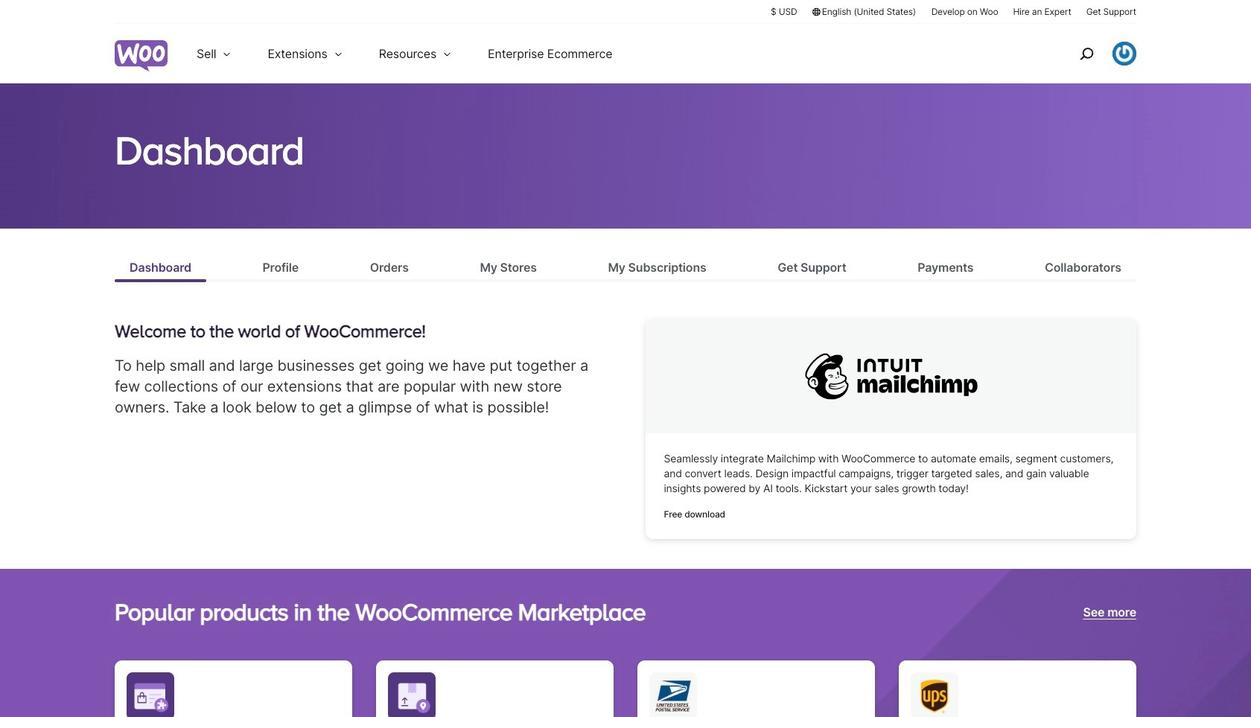Task type: vqa. For each thing, say whether or not it's contained in the screenshot.
Theme demo element
no



Task type: describe. For each thing, give the bounding box(es) containing it.
search image
[[1075, 42, 1099, 66]]

service navigation menu element
[[1048, 29, 1137, 78]]

open account menu image
[[1113, 42, 1137, 66]]



